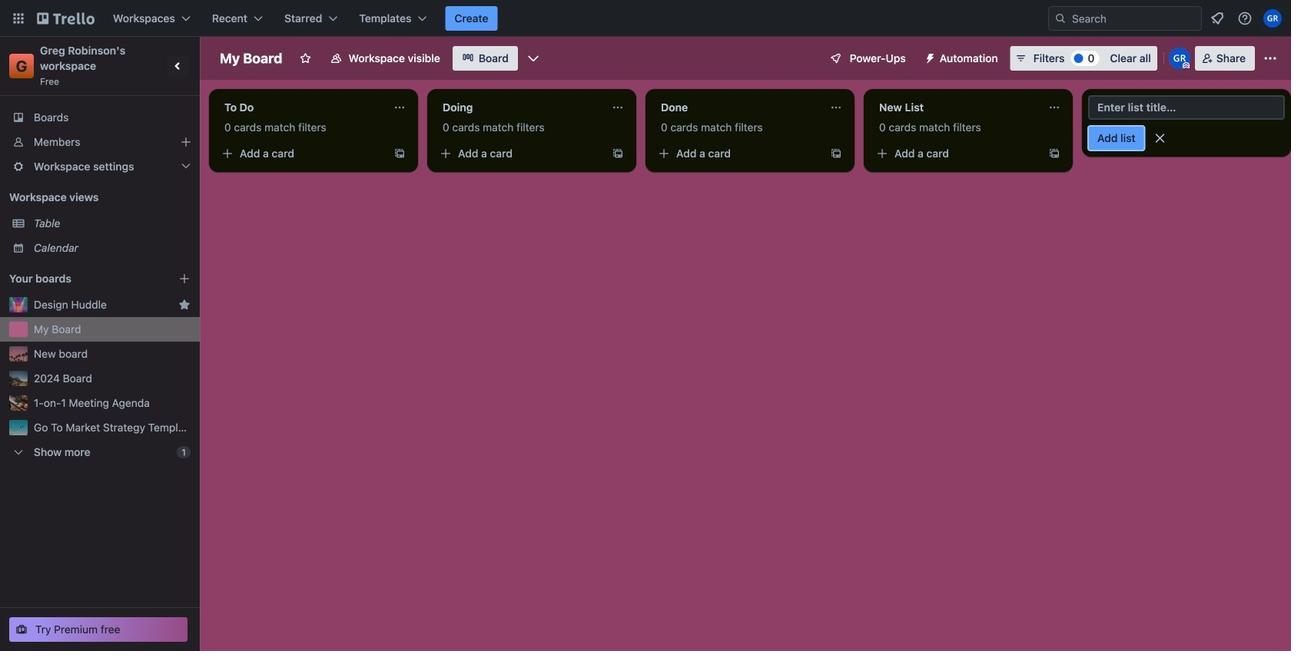 Task type: describe. For each thing, give the bounding box(es) containing it.
star or unstar board image
[[299, 52, 312, 65]]

1 create from template… image from the left
[[394, 148, 406, 160]]

1 vertical spatial greg robinson (gregrobinson96) image
[[1169, 48, 1191, 69]]

cancel list editing image
[[1153, 131, 1168, 146]]

this member is an admin of this board. image
[[1183, 62, 1190, 69]]

Enter list title… text field
[[1089, 95, 1285, 120]]

sm image
[[919, 46, 940, 68]]

1 horizontal spatial greg robinson (gregrobinson96) image
[[1264, 9, 1282, 28]]

back to home image
[[37, 6, 95, 31]]

0 notifications image
[[1209, 9, 1227, 28]]

primary element
[[0, 0, 1292, 37]]

open information menu image
[[1238, 11, 1253, 26]]

starred icon image
[[178, 299, 191, 311]]

workspace navigation collapse icon image
[[168, 55, 189, 77]]



Task type: locate. For each thing, give the bounding box(es) containing it.
0 horizontal spatial greg robinson (gregrobinson96) image
[[1169, 48, 1191, 69]]

3 create from template… image from the left
[[830, 148, 843, 160]]

1 horizontal spatial create from template… image
[[612, 148, 624, 160]]

0 vertical spatial greg robinson (gregrobinson96) image
[[1264, 9, 1282, 28]]

2 horizontal spatial create from template… image
[[830, 148, 843, 160]]

None text field
[[215, 95, 387, 120], [434, 95, 606, 120], [652, 95, 824, 120], [215, 95, 387, 120], [434, 95, 606, 120], [652, 95, 824, 120]]

greg robinson (gregrobinson96) image up enter list title… text field on the top right of the page
[[1169, 48, 1191, 69]]

2 create from template… image from the left
[[612, 148, 624, 160]]

Search field
[[1067, 8, 1202, 29]]

Board name text field
[[212, 46, 290, 71]]

add board image
[[178, 273, 191, 285]]

greg robinson (gregrobinson96) image
[[1264, 9, 1282, 28], [1169, 48, 1191, 69]]

search image
[[1055, 12, 1067, 25]]

show menu image
[[1263, 51, 1279, 66]]

customize views image
[[526, 51, 541, 66]]

create from template… image
[[1049, 148, 1061, 160]]

your boards with 7 items element
[[9, 270, 155, 288]]

None text field
[[870, 95, 1043, 120]]

create from template… image
[[394, 148, 406, 160], [612, 148, 624, 160], [830, 148, 843, 160]]

0 horizontal spatial create from template… image
[[394, 148, 406, 160]]

greg robinson (gregrobinson96) image right open information menu icon
[[1264, 9, 1282, 28]]



Task type: vqa. For each thing, say whether or not it's contained in the screenshot.
board image
no



